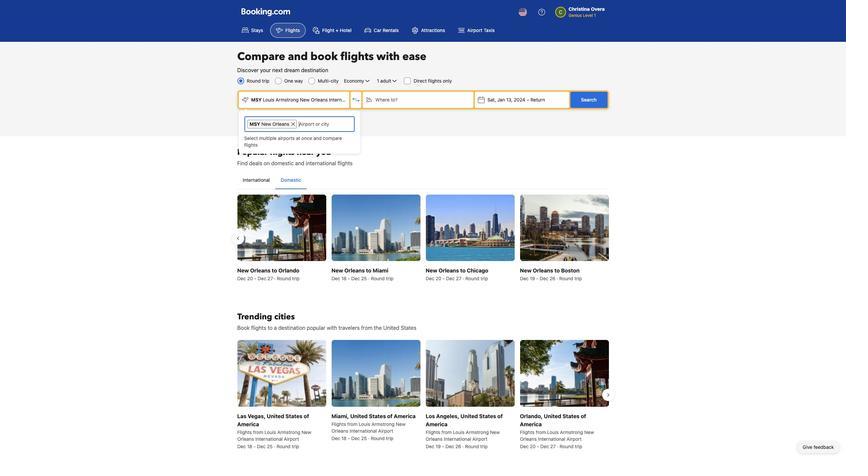 Task type: vqa. For each thing, say whether or not it's contained in the screenshot.
Save
no



Task type: describe. For each thing, give the bounding box(es) containing it.
give
[[803, 445, 813, 451]]

rentals
[[383, 27, 399, 33]]

orleans inside new orleans to miami dec 18 - dec 25 · round trip
[[345, 268, 365, 274]]

one way
[[284, 78, 303, 84]]

multi-
[[318, 78, 331, 84]]

christina overa genius level 1
[[569, 6, 605, 18]]

america inside las vegas, united states of america flights from louis armstrong new orleans international airport dec 18 - dec 25 · round trip
[[237, 422, 259, 428]]

trip inside the los angeles, united states of america flights from louis armstrong new orleans international airport dec 19 - dec 26 · round trip
[[480, 444, 488, 450]]

· inside orlando, united states of america flights from louis armstrong new orleans international airport dec 20 - dec 27 · round trip
[[557, 444, 559, 450]]

and inside "popular flights near you find deals on domestic and international flights"
[[295, 160, 304, 167]]

trip inside las vegas, united states of america flights from louis armstrong new orleans international airport dec 18 - dec 25 · round trip
[[292, 444, 299, 450]]

united inside the los angeles, united states of america flights from louis armstrong new orleans international airport dec 19 - dec 26 · round trip
[[461, 414, 478, 420]]

america inside miami, united states of america flights from louis armstrong new orleans international airport dec 18 - dec 25 · round trip
[[394, 414, 416, 420]]

car
[[374, 27, 382, 33]]

18 inside las vegas, united states of america flights from louis armstrong new orleans international airport dec 18 - dec 25 · round trip
[[247, 444, 252, 450]]

vegas,
[[248, 414, 266, 420]]

new inside the new orleans to chicago dec 20 - dec 27 · round trip
[[426, 268, 437, 274]]

give feedback button
[[798, 442, 840, 454]]

once
[[302, 135, 312, 141]]

from inside the los angeles, united states of america flights from louis armstrong new orleans international airport dec 19 - dec 26 · round trip
[[442, 430, 452, 436]]

sat, jan 13, 2024 – return button
[[475, 92, 569, 108]]

19 inside the los angeles, united states of america flights from louis armstrong new orleans international airport dec 19 - dec 26 · round trip
[[436, 444, 441, 450]]

· inside miami, united states of america flights from louis armstrong new orleans international airport dec 18 - dec 25 · round trip
[[368, 436, 370, 442]]

round inside the new orleans to chicago dec 20 - dec 27 · round trip
[[466, 276, 480, 282]]

- inside new orleans to miami dec 18 - dec 25 · round trip
[[348, 276, 350, 282]]

miami,
[[332, 414, 349, 420]]

airport inside las vegas, united states of america flights from louis armstrong new orleans international airport dec 18 - dec 25 · round trip
[[284, 437, 299, 442]]

new inside new orleans to orlando dec 20 - dec 27 · round trip
[[237, 268, 249, 274]]

near
[[297, 147, 314, 158]]

round inside las vegas, united states of america flights from louis armstrong new orleans international airport dec 18 - dec 25 · round trip
[[277, 444, 291, 450]]

airport inside the los angeles, united states of america flights from louis armstrong new orleans international airport dec 19 - dec 26 · round trip
[[472, 437, 488, 442]]

deals
[[249, 160, 262, 167]]

economy
[[344, 78, 364, 84]]

flights left only
[[428, 78, 442, 84]]

flights link
[[270, 23, 306, 38]]

new orleans to chicago image
[[426, 195, 515, 262]]

msy louis armstrong new orleans international airport
[[251, 97, 373, 103]]

· inside new orleans to boston dec 19 - dec 26 · round trip
[[557, 276, 558, 282]]

round trip
[[247, 78, 269, 84]]

with inside compare and book flights with ease discover your next dream destination
[[377, 49, 400, 64]]

international inside button
[[243, 177, 270, 183]]

flights inside compare and book flights with ease discover your next dream destination
[[341, 49, 374, 64]]

orleans down the multi-
[[311, 97, 328, 103]]

direct flights only
[[414, 78, 452, 84]]

las vegas, united states of america image
[[237, 341, 326, 407]]

direct
[[414, 78, 427, 84]]

angeles,
[[436, 414, 459, 420]]

orleans up "airports"
[[273, 121, 289, 127]]

at
[[296, 135, 300, 141]]

from inside las vegas, united states of america flights from louis armstrong new orleans international airport dec 18 - dec 25 · round trip
[[253, 430, 263, 436]]

genius
[[569, 13, 582, 18]]

to?
[[391, 97, 398, 103]]

adult
[[380, 78, 391, 84]]

- inside las vegas, united states of america flights from louis armstrong new orleans international airport dec 18 - dec 25 · round trip
[[254, 444, 256, 450]]

destination inside trending cities book flights to a destination popular with travelers from the united states
[[278, 325, 306, 332]]

states inside las vegas, united states of america flights from louis armstrong new orleans international airport dec 18 - dec 25 · round trip
[[286, 414, 303, 420]]

states inside orlando, united states of america flights from louis armstrong new orleans international airport dec 20 - dec 27 · round trip
[[563, 414, 580, 420]]

1 inside popup button
[[377, 78, 379, 84]]

flight + hotel
[[322, 27, 352, 33]]

new orleans to miami image
[[332, 195, 420, 262]]

1 adult button
[[376, 77, 399, 85]]

louis inside orlando, united states of america flights from louis armstrong new orleans international airport dec 20 - dec 27 · round trip
[[547, 430, 559, 436]]

los angeles, united states of america image
[[426, 341, 515, 407]]

and inside compare and book flights with ease discover your next dream destination
[[288, 49, 308, 64]]

attractions link
[[406, 23, 451, 38]]

orleans inside the new orleans to chicago dec 20 - dec 27 · round trip
[[439, 268, 459, 274]]

level
[[583, 13, 593, 18]]

to for miami
[[366, 268, 372, 274]]

of inside orlando, united states of america flights from louis armstrong new orleans international airport dec 20 - dec 27 · round trip
[[581, 414, 586, 420]]

new orleans to boston image
[[520, 195, 609, 262]]

round inside orlando, united states of america flights from louis armstrong new orleans international airport dec 20 - dec 27 · round trip
[[560, 444, 574, 450]]

2024
[[514, 97, 525, 103]]

27 for chicago
[[456, 276, 462, 282]]

orleans inside the los angeles, united states of america flights from louis armstrong new orleans international airport dec 19 - dec 26 · round trip
[[426, 437, 443, 442]]

airport taxis link
[[452, 23, 501, 38]]

new orleans to chicago dec 20 - dec 27 · round trip
[[426, 268, 489, 282]]

armstrong inside orlando, united states of america flights from louis armstrong new orleans international airport dec 20 - dec 27 · round trip
[[560, 430, 583, 436]]

new inside the los angeles, united states of america flights from louis armstrong new orleans international airport dec 19 - dec 26 · round trip
[[490, 430, 500, 436]]

of inside las vegas, united states of america flights from louis armstrong new orleans international airport dec 18 - dec 25 · round trip
[[304, 414, 309, 420]]

states inside the los angeles, united states of america flights from louis armstrong new orleans international airport dec 19 - dec 26 · round trip
[[479, 414, 496, 420]]

book
[[237, 325, 250, 332]]

- inside the new orleans to chicago dec 20 - dec 27 · round trip
[[443, 276, 445, 282]]

25 inside miami, united states of america flights from louis armstrong new orleans international airport dec 18 - dec 25 · round trip
[[361, 436, 367, 442]]

–
[[527, 97, 529, 103]]

america inside orlando, united states of america flights from louis armstrong new orleans international airport dec 20 - dec 27 · round trip
[[520, 422, 542, 428]]

states inside miami, united states of america flights from louis armstrong new orleans international airport dec 18 - dec 25 · round trip
[[369, 414, 386, 420]]

search
[[581, 97, 597, 103]]

a
[[274, 325, 277, 332]]

armstrong inside miami, united states of america flights from louis armstrong new orleans international airport dec 18 - dec 25 · round trip
[[372, 422, 395, 428]]

on
[[264, 160, 270, 167]]

26 inside new orleans to boston dec 19 - dec 26 · round trip
[[550, 276, 556, 282]]

orlando,
[[520, 414, 543, 420]]

region containing new orleans to orlando
[[232, 192, 614, 285]]

18 inside miami, united states of america flights from louis armstrong new orleans international airport dec 18 - dec 25 · round trip
[[342, 436, 347, 442]]

search button
[[570, 92, 608, 108]]

· inside the los angeles, united states of america flights from louis armstrong new orleans international airport dec 19 - dec 26 · round trip
[[463, 444, 464, 450]]

miami
[[373, 268, 388, 274]]

international inside miami, united states of america flights from louis armstrong new orleans international airport dec 18 - dec 25 · round trip
[[350, 429, 377, 434]]

boston
[[561, 268, 580, 274]]

19 inside new orleans to boston dec 19 - dec 26 · round trip
[[530, 276, 535, 282]]

sat, jan 13, 2024 – return
[[488, 97, 545, 103]]

multiple
[[259, 135, 277, 141]]

round inside new orleans to orlando dec 20 - dec 27 · round trip
[[277, 276, 291, 282]]

· inside the new orleans to chicago dec 20 - dec 27 · round trip
[[463, 276, 464, 282]]

los
[[426, 414, 435, 420]]

the
[[374, 325, 382, 332]]

round inside miami, united states of america flights from louis armstrong new orleans international airport dec 18 - dec 25 · round trip
[[371, 436, 385, 442]]

louis inside miami, united states of america flights from louis armstrong new orleans international airport dec 18 - dec 25 · round trip
[[359, 422, 370, 428]]

where to? button
[[363, 92, 474, 108]]

domestic
[[271, 160, 294, 167]]

states inside trending cities book flights to a destination popular with travelers from the united states
[[401, 325, 417, 332]]

christina
[[569, 6, 590, 12]]

1 inside christina overa genius level 1
[[594, 13, 596, 18]]

new orleans to orlando dec 20 - dec 27 · round trip
[[237, 268, 300, 282]]

orleans inside orlando, united states of america flights from louis armstrong new orleans international airport dec 20 - dec 27 · round trip
[[520, 437, 537, 442]]

region containing las vegas, united states of america
[[232, 338, 614, 453]]

new orleans to boston dec 19 - dec 26 · round trip
[[520, 268, 582, 282]]

orleans inside miami, united states of america flights from louis armstrong new orleans international airport dec 18 - dec 25 · round trip
[[332, 429, 348, 434]]

domestic
[[281, 177, 301, 183]]

1 adult
[[377, 78, 391, 84]]

miami, united states of america image
[[332, 341, 420, 407]]

flights inside miami, united states of america flights from louis armstrong new orleans international airport dec 18 - dec 25 · round trip
[[332, 422, 346, 428]]

flights up domestic
[[270, 147, 295, 158]]

america inside the los angeles, united states of america flights from louis armstrong new orleans international airport dec 19 - dec 26 · round trip
[[426, 422, 448, 428]]

return
[[531, 97, 545, 103]]

flight + hotel link
[[307, 23, 357, 38]]

ease
[[403, 49, 427, 64]]

new orleans to miami dec 18 - dec 25 · round trip
[[332, 268, 394, 282]]

popular flights near you find deals on domestic and international flights
[[237, 147, 353, 167]]

domestic button
[[275, 172, 307, 189]]

trip inside miami, united states of america flights from louis armstrong new orleans international airport dec 18 - dec 25 · round trip
[[386, 436, 394, 442]]

new inside new orleans to miami dec 18 - dec 25 · round trip
[[332, 268, 343, 274]]

select multiple airports at once and compare flights
[[244, 135, 342, 148]]

united inside orlando, united states of america flights from louis armstrong new orleans international airport dec 20 - dec 27 · round trip
[[544, 414, 561, 420]]

20 for new orleans to orlando
[[247, 276, 253, 282]]

car rentals link
[[359, 23, 405, 38]]

flight
[[322, 27, 334, 33]]

international
[[306, 160, 336, 167]]

18 inside new orleans to miami dec 18 - dec 25 · round trip
[[342, 276, 347, 282]]

- inside the los angeles, united states of america flights from louis armstrong new orleans international airport dec 19 - dec 26 · round trip
[[442, 444, 444, 450]]

multi-city
[[318, 78, 339, 84]]

orlando, united states of america flights from louis armstrong new orleans international airport dec 20 - dec 27 · round trip
[[520, 414, 594, 450]]

new orleans to orlando image
[[237, 195, 326, 262]]

orlando
[[279, 268, 299, 274]]

from inside miami, united states of america flights from louis armstrong new orleans international airport dec 18 - dec 25 · round trip
[[347, 422, 358, 428]]

compare
[[323, 135, 342, 141]]

compare
[[237, 49, 285, 64]]



Task type: locate. For each thing, give the bounding box(es) containing it.
trip
[[262, 78, 269, 84], [292, 276, 300, 282], [386, 276, 394, 282], [481, 276, 488, 282], [575, 276, 582, 282], [386, 436, 394, 442], [292, 444, 299, 450], [480, 444, 488, 450], [575, 444, 582, 450]]

america left los
[[394, 414, 416, 420]]

united right angeles,
[[461, 414, 478, 420]]

0 vertical spatial with
[[377, 49, 400, 64]]

20 for new orleans to chicago
[[436, 276, 442, 282]]

1 horizontal spatial with
[[377, 49, 400, 64]]

2 vertical spatial 18
[[247, 444, 252, 450]]

1 of from the left
[[304, 414, 309, 420]]

1 down "overa"
[[594, 13, 596, 18]]

from down miami, at the bottom of page
[[347, 422, 358, 428]]

dream
[[284, 67, 300, 73]]

2 region from the top
[[232, 338, 614, 453]]

0 vertical spatial destination
[[301, 67, 328, 73]]

1 vertical spatial 25
[[361, 436, 367, 442]]

booking.com logo image
[[241, 8, 290, 16], [241, 8, 290, 16]]

0 horizontal spatial 26
[[456, 444, 461, 450]]

flights inside las vegas, united states of america flights from louis armstrong new orleans international airport dec 18 - dec 25 · round trip
[[237, 430, 252, 436]]

sat,
[[488, 97, 496, 103]]

new inside miami, united states of america flights from louis armstrong new orleans international airport dec 18 - dec 25 · round trip
[[396, 422, 406, 428]]

20
[[247, 276, 253, 282], [436, 276, 442, 282], [530, 444, 536, 450]]

1
[[594, 13, 596, 18], [377, 78, 379, 84]]

united right the the
[[383, 325, 400, 332]]

and
[[288, 49, 308, 64], [314, 135, 322, 141], [295, 160, 304, 167]]

from left the the
[[361, 325, 373, 332]]

united right orlando,
[[544, 414, 561, 420]]

to left orlando
[[272, 268, 277, 274]]

20 inside orlando, united states of america flights from louis armstrong new orleans international airport dec 20 - dec 27 · round trip
[[530, 444, 536, 450]]

with inside trending cities book flights to a destination popular with travelers from the united states
[[327, 325, 337, 332]]

destination down cities
[[278, 325, 306, 332]]

orleans left miami
[[345, 268, 365, 274]]

orleans inside new orleans to orlando dec 20 - dec 27 · round trip
[[250, 268, 271, 274]]

flights right international
[[338, 160, 353, 167]]

1 vertical spatial 26
[[456, 444, 461, 450]]

international inside orlando, united states of america flights from louis armstrong new orleans international airport dec 20 - dec 27 · round trip
[[538, 437, 565, 442]]

0 horizontal spatial 27
[[268, 276, 273, 282]]

international button
[[237, 172, 275, 189]]

attractions
[[421, 27, 445, 33]]

orleans inside las vegas, united states of america flights from louis armstrong new orleans international airport dec 18 - dec 25 · round trip
[[237, 437, 254, 442]]

Airport or city text field
[[299, 120, 352, 129]]

27 inside the new orleans to chicago dec 20 - dec 27 · round trip
[[456, 276, 462, 282]]

las vegas, united states of america flights from louis armstrong new orleans international airport dec 18 - dec 25 · round trip
[[237, 414, 311, 450]]

feedback
[[814, 445, 834, 451]]

orlando, united states of america image
[[520, 341, 609, 407]]

1 vertical spatial 19
[[436, 444, 441, 450]]

popular
[[237, 147, 268, 158]]

your
[[260, 67, 271, 73]]

flights
[[341, 49, 374, 64], [428, 78, 442, 84], [244, 142, 258, 148], [270, 147, 295, 158], [338, 160, 353, 167], [251, 325, 266, 332]]

from down the vegas,
[[253, 430, 263, 436]]

with
[[377, 49, 400, 64], [327, 325, 337, 332]]

of inside miami, united states of america flights from louis armstrong new orleans international airport dec 18 - dec 25 · round trip
[[387, 414, 393, 420]]

to left miami
[[366, 268, 372, 274]]

+
[[336, 27, 339, 33]]

25 inside las vegas, united states of america flights from louis armstrong new orleans international airport dec 18 - dec 25 · round trip
[[267, 444, 273, 450]]

miami, united states of america flights from louis armstrong new orleans international airport dec 18 - dec 25 · round trip
[[332, 414, 416, 442]]

hotel
[[340, 27, 352, 33]]

armstrong
[[276, 97, 299, 103], [372, 422, 395, 428], [277, 430, 300, 436], [466, 430, 489, 436], [560, 430, 583, 436]]

- inside miami, united states of america flights from louis armstrong new orleans international airport dec 18 - dec 25 · round trip
[[348, 436, 350, 442]]

msy down round trip
[[251, 97, 262, 103]]

1 horizontal spatial 20
[[436, 276, 442, 282]]

round inside the los angeles, united states of america flights from louis armstrong new orleans international airport dec 19 - dec 26 · round trip
[[465, 444, 479, 450]]

2 vertical spatial 25
[[267, 444, 273, 450]]

america
[[394, 414, 416, 420], [237, 422, 259, 428], [426, 422, 448, 428], [520, 422, 542, 428]]

1 vertical spatial with
[[327, 325, 337, 332]]

1 vertical spatial msy
[[250, 121, 260, 127]]

trip inside new orleans to miami dec 18 - dec 25 · round trip
[[386, 276, 394, 282]]

region
[[232, 192, 614, 285], [232, 338, 614, 453]]

armstrong inside las vegas, united states of america flights from louis armstrong new orleans international airport dec 18 - dec 25 · round trip
[[277, 430, 300, 436]]

from inside trending cities book flights to a destination popular with travelers from the united states
[[361, 325, 373, 332]]

orleans left chicago on the bottom right of page
[[439, 268, 459, 274]]

to left boston
[[555, 268, 560, 274]]

1 horizontal spatial 27
[[456, 276, 462, 282]]

new inside new orleans to boston dec 19 - dec 26 · round trip
[[520, 268, 532, 274]]

0 vertical spatial and
[[288, 49, 308, 64]]

1 vertical spatial 1
[[377, 78, 379, 84]]

0 vertical spatial 1
[[594, 13, 596, 18]]

18
[[342, 276, 347, 282], [342, 436, 347, 442], [247, 444, 252, 450]]

1 vertical spatial and
[[314, 135, 322, 141]]

- inside new orleans to boston dec 19 - dec 26 · round trip
[[536, 276, 539, 282]]

from down orlando,
[[536, 430, 546, 436]]

united inside trending cities book flights to a destination popular with travelers from the united states
[[383, 325, 400, 332]]

stays
[[251, 27, 263, 33]]

overa
[[591, 6, 605, 12]]

25
[[361, 276, 367, 282], [361, 436, 367, 442], [267, 444, 273, 450]]

msy for msy louis armstrong new orleans international airport
[[251, 97, 262, 103]]

las
[[237, 414, 247, 420]]

international inside las vegas, united states of america flights from louis armstrong new orleans international airport dec 18 - dec 25 · round trip
[[255, 437, 283, 442]]

msy new orleans
[[250, 121, 289, 127]]

from
[[361, 325, 373, 332], [347, 422, 358, 428], [253, 430, 263, 436], [442, 430, 452, 436], [536, 430, 546, 436]]

2 horizontal spatial 20
[[530, 444, 536, 450]]

jan
[[497, 97, 505, 103]]

tab list containing international
[[237, 172, 609, 190]]

give feedback
[[803, 445, 834, 451]]

to inside trending cities book flights to a destination popular with travelers from the united states
[[268, 325, 273, 332]]

city
[[331, 78, 339, 84]]

united right miami, at the bottom of page
[[350, 414, 368, 420]]

1 horizontal spatial 26
[[550, 276, 556, 282]]

united inside miami, united states of america flights from louis armstrong new orleans international airport dec 18 - dec 25 · round trip
[[350, 414, 368, 420]]

0 vertical spatial region
[[232, 192, 614, 285]]

of
[[304, 414, 309, 420], [387, 414, 393, 420], [498, 414, 503, 420], [581, 414, 586, 420]]

flights inside trending cities book flights to a destination popular with travelers from the united states
[[251, 325, 266, 332]]

book
[[311, 49, 338, 64]]

·
[[274, 276, 276, 282], [368, 276, 370, 282], [463, 276, 464, 282], [557, 276, 558, 282], [368, 436, 370, 442], [274, 444, 275, 450], [463, 444, 464, 450], [557, 444, 559, 450]]

america down los
[[426, 422, 448, 428]]

with right 'popular'
[[327, 325, 337, 332]]

where to?
[[375, 97, 398, 103]]

round
[[247, 78, 261, 84], [277, 276, 291, 282], [371, 276, 385, 282], [466, 276, 480, 282], [559, 276, 573, 282], [371, 436, 385, 442], [277, 444, 291, 450], [465, 444, 479, 450], [560, 444, 574, 450]]

msy
[[251, 97, 262, 103], [250, 121, 260, 127]]

4 of from the left
[[581, 414, 586, 420]]

destination up the multi-
[[301, 67, 328, 73]]

international
[[329, 97, 356, 103], [243, 177, 270, 183], [350, 429, 377, 434], [255, 437, 283, 442], [444, 437, 471, 442], [538, 437, 565, 442]]

0 vertical spatial 18
[[342, 276, 347, 282]]

orleans left orlando
[[250, 268, 271, 274]]

trip inside new orleans to orlando dec 20 - dec 27 · round trip
[[292, 276, 300, 282]]

international inside the los angeles, united states of america flights from louis armstrong new orleans international airport dec 19 - dec 26 · round trip
[[444, 437, 471, 442]]

flights up economy
[[341, 49, 374, 64]]

orleans inside new orleans to boston dec 19 - dec 26 · round trip
[[533, 268, 553, 274]]

way
[[295, 78, 303, 84]]

and inside select multiple airports at once and compare flights
[[314, 135, 322, 141]]

1 vertical spatial 18
[[342, 436, 347, 442]]

chicago
[[467, 268, 489, 274]]

flights inside the los angeles, united states of america flights from louis armstrong new orleans international airport dec 19 - dec 26 · round trip
[[426, 430, 440, 436]]

flights down trending
[[251, 325, 266, 332]]

united inside las vegas, united states of america flights from louis armstrong new orleans international airport dec 18 - dec 25 · round trip
[[267, 414, 284, 420]]

to for chicago
[[460, 268, 466, 274]]

you
[[316, 147, 331, 158]]

0 horizontal spatial 20
[[247, 276, 253, 282]]

united right the vegas,
[[267, 414, 284, 420]]

where
[[375, 97, 390, 103]]

flights inside orlando, united states of america flights from louis armstrong new orleans international airport dec 20 - dec 27 · round trip
[[520, 430, 535, 436]]

round inside new orleans to miami dec 18 - dec 25 · round trip
[[371, 276, 385, 282]]

1 horizontal spatial 19
[[530, 276, 535, 282]]

flights inside select multiple airports at once and compare flights
[[244, 142, 258, 148]]

25 inside new orleans to miami dec 18 - dec 25 · round trip
[[361, 276, 367, 282]]

next
[[272, 67, 283, 73]]

travelers
[[339, 325, 360, 332]]

orleans down las
[[237, 437, 254, 442]]

0 horizontal spatial with
[[327, 325, 337, 332]]

- inside new orleans to orlando dec 20 - dec 27 · round trip
[[254, 276, 256, 282]]

2 vertical spatial and
[[295, 160, 304, 167]]

round inside new orleans to boston dec 19 - dec 26 · round trip
[[559, 276, 573, 282]]

msy up select
[[250, 121, 260, 127]]

new
[[300, 97, 310, 103], [262, 121, 271, 127], [237, 268, 249, 274], [332, 268, 343, 274], [426, 268, 437, 274], [520, 268, 532, 274], [396, 422, 406, 428], [302, 430, 311, 436], [490, 430, 500, 436], [584, 430, 594, 436]]

airport inside orlando, united states of america flights from louis armstrong new orleans international airport dec 20 - dec 27 · round trip
[[567, 437, 582, 442]]

new inside orlando, united states of america flights from louis armstrong new orleans international airport dec 20 - dec 27 · round trip
[[584, 430, 594, 436]]

trip inside the new orleans to chicago dec 20 - dec 27 · round trip
[[481, 276, 488, 282]]

trending
[[237, 312, 272, 323]]

13,
[[506, 97, 513, 103]]

to for orlando
[[272, 268, 277, 274]]

cities
[[274, 312, 295, 323]]

one
[[284, 78, 293, 84]]

los angeles, united states of america flights from louis armstrong new orleans international airport dec 19 - dec 26 · round trip
[[426, 414, 503, 450]]

armstrong inside the los angeles, united states of america flights from louis armstrong new orleans international airport dec 19 - dec 26 · round trip
[[466, 430, 489, 436]]

0 horizontal spatial 19
[[436, 444, 441, 450]]

1 vertical spatial region
[[232, 338, 614, 453]]

find
[[237, 160, 248, 167]]

stays link
[[236, 23, 269, 38]]

states
[[401, 325, 417, 332], [286, 414, 303, 420], [369, 414, 386, 420], [479, 414, 496, 420], [563, 414, 580, 420]]

airport taxis
[[467, 27, 495, 33]]

select
[[244, 135, 258, 141]]

orleans down los
[[426, 437, 443, 442]]

trending cities book flights to a destination popular with travelers from the united states
[[237, 312, 417, 332]]

19
[[530, 276, 535, 282], [436, 444, 441, 450]]

- inside orlando, united states of america flights from louis armstrong new orleans international airport dec 20 - dec 27 · round trip
[[537, 444, 539, 450]]

louis
[[263, 97, 274, 103], [359, 422, 370, 428], [265, 430, 276, 436], [453, 430, 465, 436], [547, 430, 559, 436]]

msy for msy new orleans
[[250, 121, 260, 127]]

orleans down miami, at the bottom of page
[[332, 429, 348, 434]]

-
[[254, 276, 256, 282], [348, 276, 350, 282], [443, 276, 445, 282], [536, 276, 539, 282], [348, 436, 350, 442], [254, 444, 256, 450], [442, 444, 444, 450], [537, 444, 539, 450]]

america down orlando,
[[520, 422, 542, 428]]

only
[[443, 78, 452, 84]]

airport inside miami, united states of america flights from louis armstrong new orleans international airport dec 18 - dec 25 · round trip
[[378, 429, 393, 434]]

to left a
[[268, 325, 273, 332]]

0 vertical spatial msy
[[251, 97, 262, 103]]

car rentals
[[374, 27, 399, 33]]

trip inside orlando, united states of america flights from louis armstrong new orleans international airport dec 20 - dec 27 · round trip
[[575, 444, 582, 450]]

from inside orlando, united states of america flights from louis armstrong new orleans international airport dec 20 - dec 27 · round trip
[[536, 430, 546, 436]]

1 vertical spatial destination
[[278, 325, 306, 332]]

america down las
[[237, 422, 259, 428]]

and down near
[[295, 160, 304, 167]]

3 of from the left
[[498, 414, 503, 420]]

orleans down orlando,
[[520, 437, 537, 442]]

2 horizontal spatial 27
[[550, 444, 556, 450]]

flights
[[285, 27, 300, 33], [332, 422, 346, 428], [237, 430, 252, 436], [426, 430, 440, 436], [520, 430, 535, 436]]

· inside new orleans to miami dec 18 - dec 25 · round trip
[[368, 276, 370, 282]]

· inside new orleans to orlando dec 20 - dec 27 · round trip
[[274, 276, 276, 282]]

1 left adult
[[377, 78, 379, 84]]

taxis
[[484, 27, 495, 33]]

0 vertical spatial 19
[[530, 276, 535, 282]]

27 inside orlando, united states of america flights from louis armstrong new orleans international airport dec 20 - dec 27 · round trip
[[550, 444, 556, 450]]

to for boston
[[555, 268, 560, 274]]

0 horizontal spatial 1
[[377, 78, 379, 84]]

tab list
[[237, 172, 609, 190]]

of inside the los angeles, united states of america flights from louis armstrong new orleans international airport dec 19 - dec 26 · round trip
[[498, 414, 503, 420]]

destination inside compare and book flights with ease discover your next dream destination
[[301, 67, 328, 73]]

flights down select
[[244, 142, 258, 148]]

27 for orlando
[[268, 276, 273, 282]]

· inside las vegas, united states of america flights from louis armstrong new orleans international airport dec 18 - dec 25 · round trip
[[274, 444, 275, 450]]

louis inside the los angeles, united states of america flights from louis armstrong new orleans international airport dec 19 - dec 26 · round trip
[[453, 430, 465, 436]]

1 horizontal spatial 1
[[594, 13, 596, 18]]

orleans left boston
[[533, 268, 553, 274]]

to left chicago on the bottom right of page
[[460, 268, 466, 274]]

0 vertical spatial 25
[[361, 276, 367, 282]]

with up adult
[[377, 49, 400, 64]]

26 inside the los angeles, united states of america flights from louis armstrong new orleans international airport dec 19 - dec 26 · round trip
[[456, 444, 461, 450]]

discover
[[237, 67, 259, 73]]

20 inside new orleans to orlando dec 20 - dec 27 · round trip
[[247, 276, 253, 282]]

and up dream at the left of page
[[288, 49, 308, 64]]

and right once
[[314, 135, 322, 141]]

1 region from the top
[[232, 192, 614, 285]]

compare and book flights with ease discover your next dream destination
[[237, 49, 427, 73]]

0 vertical spatial 26
[[550, 276, 556, 282]]

from down angeles,
[[442, 430, 452, 436]]

trip inside new orleans to boston dec 19 - dec 26 · round trip
[[575, 276, 582, 282]]

2 of from the left
[[387, 414, 393, 420]]



